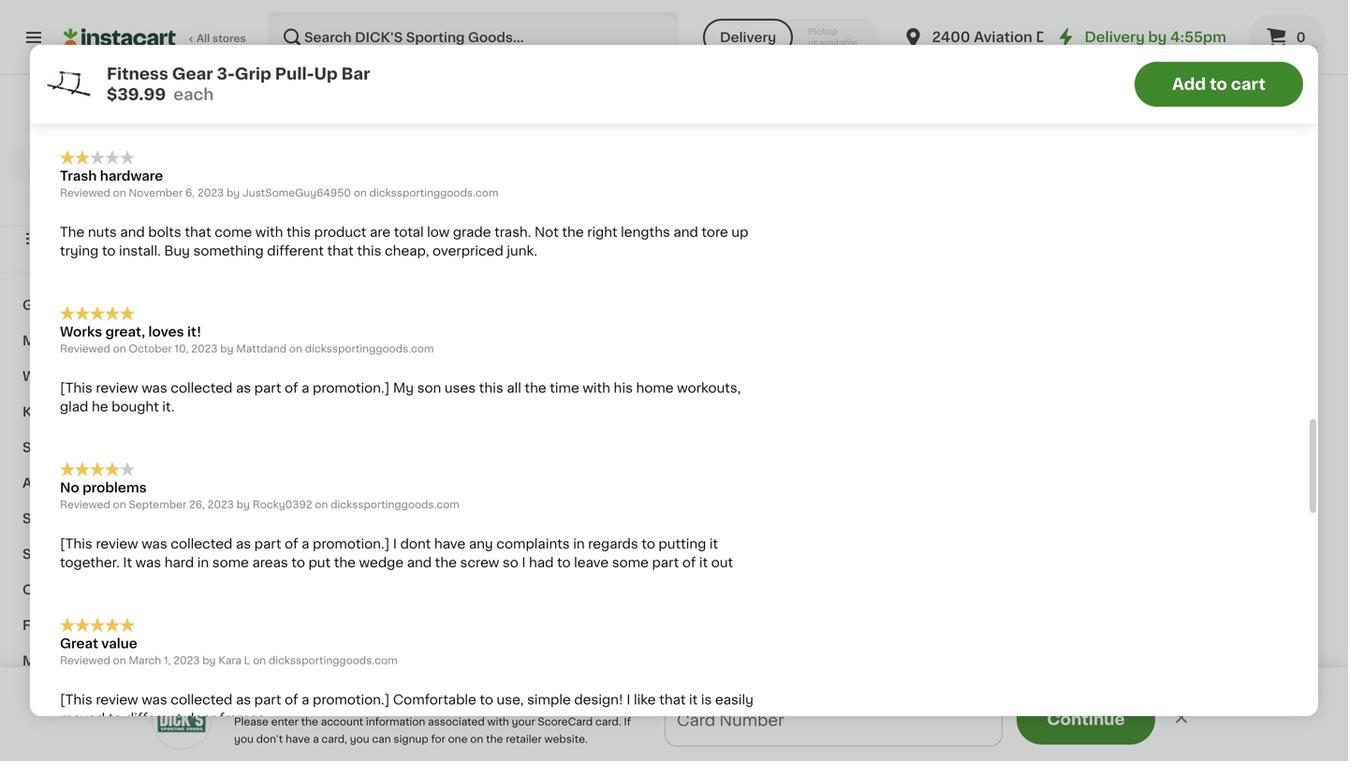 Task type: locate. For each thing, give the bounding box(es) containing it.
you
[[234, 734, 254, 744], [350, 734, 369, 744]]

bolts
[[148, 226, 181, 239]]

lot.
[[500, 89, 520, 102]]

delivery inside button
[[720, 31, 776, 44]]

sports for sports gear
[[22, 512, 68, 525]]

of inside [this review was collected as part of a promotion.] my son uses this all the time with his home workouts, glad he bought it.
[[285, 382, 298, 395]]

99
[[1017, 745, 1031, 756]]

high inside calia women's ruched side tie high rise bottoms
[[1207, 29, 1238, 42]]

4 swimsuit from the left
[[875, 48, 934, 61]]

and up from
[[232, 70, 257, 83]]

0 horizontal spatial have
[[286, 734, 310, 744]]

buy it again link
[[11, 183, 228, 220]]

women's up set
[[488, 10, 548, 23]]

1 high from the left
[[1013, 29, 1044, 42]]

was up contact
[[142, 32, 167, 46]]

product group
[[281, 201, 440, 462], [455, 201, 614, 477], [629, 201, 788, 447]]

[this up glad
[[60, 382, 92, 395]]

reviewed inside great value reviewed on march 1, 2023 by kara l on dickssportinggoods.com
[[60, 655, 110, 665]]

item carousel region
[[281, 133, 1311, 493], [281, 508, 1311, 761]]

0 horizontal spatial add button
[[362, 206, 434, 240]]

0 horizontal spatial are
[[370, 226, 391, 239]]

signup
[[394, 734, 429, 744]]

3 calia from the left
[[1152, 10, 1192, 23]]

collected inside [this review was collected as part of a promotion.] i dont have any complaints in regards to putting it together. it was hard in some areas to put the wedge and the screw so i had to leave some part of it out
[[171, 537, 233, 550]]

300lbs,
[[642, 70, 691, 83]]

1 horizontal spatial pull-
[[629, 413, 659, 426]]

of for in
[[285, 537, 298, 550]]

2 vertical spatial &
[[75, 619, 86, 632]]

- down wrapped
[[732, 48, 738, 61]]

like
[[634, 693, 656, 706]]

1 horizontal spatial high
[[1207, 29, 1238, 42]]

2 product group from the left
[[455, 201, 614, 477]]

women's inside nike women's color block racerback one piece swimsuit
[[488, 10, 548, 23]]

reviewed inside no problems reviewed on september 26, 2023 by rocky0392 on dickssportinggoods.com
[[60, 499, 110, 510]]

2 as from the top
[[236, 382, 251, 395]]

simple
[[527, 693, 571, 706]]

2 sports from the top
[[22, 548, 68, 561]]

1 horizontal spatial add button
[[536, 206, 609, 240]]

up down home
[[659, 413, 678, 426]]

0 horizontal spatial low
[[206, 70, 229, 83]]

1 vertical spatial up
[[659, 413, 678, 426]]

2 [this from the top
[[60, 382, 92, 395]]

bar down workouts,
[[681, 413, 703, 426]]

0 vertical spatial in
[[573, 537, 585, 550]]

$79.98 original price: $104.99 element
[[629, 742, 788, 761]]

1 promotion.] from the top
[[313, 32, 390, 46]]

1 [this from the top
[[60, 32, 92, 46]]

fitness inside fitness gear 3-grip pull-up bar $39.99 each
[[107, 66, 168, 82]]

pure down neck
[[1050, 48, 1080, 61]]

0 horizontal spatial 12
[[760, 10, 773, 23]]

2 vertical spatial different
[[125, 712, 182, 725]]

1 sports from the top
[[22, 512, 68, 525]]

of for door
[[285, 693, 298, 706]]

2 review from the top
[[96, 382, 138, 395]]

0 vertical spatial &
[[392, 48, 403, 61]]

2 horizontal spatial &
[[392, 48, 403, 61]]

swimsuit inside "calia women's size 12 sculpt wrapped one piece swimsuit - black"
[[669, 48, 729, 61]]

1 as from the top
[[236, 32, 251, 46]]

1 - from the left
[[344, 48, 350, 61]]

review up contact
[[96, 32, 138, 46]]

women
[[22, 370, 74, 383]]

this
[[286, 226, 311, 239], [357, 244, 381, 258], [479, 382, 503, 395]]

0 vertical spatial buy
[[52, 195, 79, 208]]

1 horizontal spatial accessories
[[107, 548, 190, 561]]

10,
[[175, 344, 189, 354]]

0 vertical spatial different
[[667, 32, 724, 46]]

fitness for fitness & health
[[22, 619, 72, 632]]

3- right home
[[716, 395, 730, 408]]

0 vertical spatial are
[[440, 51, 461, 64]]

1 swimsuit from the left
[[281, 48, 341, 61]]

total up cheap,
[[394, 226, 424, 239]]

1 horizontal spatial your
[[512, 717, 535, 727]]

2 sculpt from the left
[[803, 29, 846, 42]]

1 horizontal spatial bar
[[681, 413, 703, 426]]

up inside fitness gear 3-grip pull-up bar $39.99 each
[[314, 66, 338, 82]]

1 horizontal spatial i
[[522, 556, 526, 569]]

a inside save with your scorecard card! please enter the account information associated with your scorecard card. if you don't have a card, you can signup for one on the retailer website.
[[313, 734, 319, 744]]

recreation
[[104, 583, 179, 596]]

are inside the nuts and bolts that come with this product are total low grade trash. not the right lengths and tore up trying to install. buy something different that this cheap, overpriced junk.
[[370, 226, 391, 239]]

0 horizontal spatial some
[[212, 556, 249, 569]]

a left card,
[[313, 734, 319, 744]]

different inside the nuts and bolts that come with this product are total low grade trash. not the right lengths and tore up trying to install. buy something different that this cheap, overpriced junk.
[[267, 244, 324, 258]]

& up great
[[75, 619, 86, 632]]

4 - from the left
[[1040, 48, 1046, 61]]

the inside the nuts and bolts that come with this product are total low grade trash. not the right lengths and tore up trying to install. buy something different that this cheap, overpriced junk.
[[562, 226, 584, 239]]

was inside [this review was collected as part of a promotion.] my son uses this all the time with his home workouts, glad he bought it.
[[142, 382, 167, 395]]

1 vertical spatial scorecard
[[339, 696, 413, 709]]

women's up 'shoulder'
[[847, 10, 908, 23]]

part for frames.
[[254, 693, 281, 706]]

collected for bought
[[171, 382, 233, 395]]

1 horizontal spatial fitness
[[107, 66, 168, 82]]

4 promotion.] from the top
[[313, 693, 390, 706]]

2 high from the left
[[1207, 29, 1238, 42]]

grade
[[453, 226, 491, 239]]

0 horizontal spatial scorecard
[[77, 199, 134, 209]]

women's inside calia women's ruched side tie high rise bottoms
[[1196, 10, 1256, 23]]

dick's sporting goods logo image
[[102, 97, 137, 133], [152, 690, 212, 750]]

[this inside [this review was collected as part of a promotion.] i dont have any complaints in regards to putting it together. it was hard in some areas to put the wedge and the screw so i had to leave some part of it out
[[60, 537, 92, 550]]

3 as from the top
[[236, 537, 251, 550]]

0 horizontal spatial calia
[[803, 10, 844, 23]]

frame
[[628, 51, 666, 64]]

swimsuit inside calia women's power sculpt one shoulder one piece swimsuit - pure black
[[875, 48, 934, 61]]

reviewed down trash
[[60, 188, 110, 198]]

by inside no problems reviewed on september 26, 2023 by rocky0392 on dickssportinggoods.com
[[237, 499, 250, 510]]

high right back
[[1013, 29, 1044, 42]]

0 vertical spatial pull-
[[275, 66, 314, 82]]

have inside [this review was collected as part of a promotion.] i dont have any complaints in regards to putting it together. it was hard in some areas to put the wedge and the screw so i had to leave some part of it out
[[434, 537, 466, 550]]

women's inside "calia women's open back high neck swimsuit - pure black"
[[1021, 10, 1082, 23]]

of for it.
[[285, 382, 298, 395]]

add inside the treatment tracker modal dialog
[[801, 720, 833, 735]]

[this up together.
[[60, 537, 92, 550]]

by for moved
[[202, 655, 216, 665]]

1 vertical spatial bar
[[681, 413, 703, 426]]

of down the tyr
[[285, 32, 298, 46]]

1 horizontal spatial buy
[[164, 244, 190, 258]]

women's inside 'tyr women's maxfit splice one-piece swimsuit - black & grey'
[[310, 10, 371, 23]]

everyday store prices link
[[56, 159, 183, 174]]

0 vertical spatial 12
[[760, 10, 773, 23]]

2 horizontal spatial product group
[[629, 201, 788, 447]]

l
[[244, 655, 250, 665]]

pure inside calia women's power sculpt one shoulder one piece swimsuit - pure black
[[803, 66, 833, 80]]

1 collected from the top
[[171, 32, 233, 46]]

1 vertical spatial &
[[90, 583, 101, 596]]

swimsuit down splice
[[281, 48, 341, 61]]

0 vertical spatial this
[[286, 226, 311, 239]]

calia up side
[[1152, 10, 1192, 23]]

black, for bottoms
[[1179, 83, 1211, 94]]

5 swimsuit from the left
[[977, 48, 1037, 61]]

service type group
[[703, 19, 880, 56]]

0 vertical spatial dick's sporting goods logo image
[[102, 97, 137, 133]]

add up cheap,
[[398, 217, 425, 230]]

some left the areas
[[212, 556, 249, 569]]

1 vertical spatial 12
[[1252, 83, 1263, 94]]

black inside 'tyr women's maxfit splice one-piece swimsuit - black & grey'
[[353, 48, 389, 61]]

gear up outdoors & recreation
[[71, 548, 104, 561]]

2 - from the left
[[732, 48, 738, 61]]

pure inside the pure black, 1 each, 12 total options
[[1152, 83, 1176, 94]]

to inside the nuts and bolts that come with this product are total low grade trash. not the right lengths and tore up trying to install. buy something different that this cheap, overpriced junk.
[[102, 244, 116, 258]]

1 vertical spatial more
[[1012, 722, 1040, 733]]

product group containing 5
[[281, 201, 440, 462]]

3 add button from the left
[[710, 206, 783, 240]]

store
[[108, 162, 136, 172]]

None search field
[[268, 11, 679, 64]]

fitness inside 39 fitness gear 3-grip pull-up bar
[[629, 395, 677, 408]]

qualify.
[[916, 720, 974, 735]]

0 horizontal spatial dick's sporting goods logo image
[[102, 97, 137, 133]]

stores
[[212, 33, 246, 44]]

2 $ from the left
[[981, 745, 988, 756]]

1 horizontal spatial product group
[[455, 201, 614, 477]]

tyr
[[281, 10, 307, 23]]

we
[[418, 51, 437, 64]]

dickssportinggoods.com inside great value reviewed on march 1, 2023 by kara l on dickssportinggoods.com
[[269, 655, 398, 665]]

1 horizontal spatial options
[[1095, 83, 1135, 94]]

review for moved
[[96, 693, 138, 706]]

2 horizontal spatial different
[[667, 32, 724, 46]]

power
[[911, 10, 952, 23]]

calia for back
[[977, 10, 1018, 23]]

for up 'door'
[[608, 32, 626, 46]]

1 vertical spatial have
[[286, 734, 310, 744]]

dick's sporting goods logo image up dick's sporting goods
[[102, 97, 137, 133]]

does up but
[[710, 51, 743, 64]]

buy down 100%
[[52, 195, 79, 208]]

2 vertical spatial for
[[431, 734, 445, 744]]

right
[[587, 226, 618, 239]]

swimsuit down set
[[495, 48, 555, 61]]

women's up dr
[[1021, 10, 1082, 23]]

neck
[[1048, 29, 1082, 42]]

with
[[516, 51, 543, 64], [255, 226, 283, 239], [583, 382, 610, 395], [271, 696, 301, 709], [487, 717, 509, 727]]

junk.
[[507, 244, 538, 258]]

[this inside [this review was collected as part of a promotion.] nice lightweight set that allows for three different points of contact for varying muscle targets. however, we are using it with an 82" door frame and it does appear to hang a little low and the weight specifications say that the capacity should be 300lbs, but myself and two sons range from 100-175 and it does seem to flex a lot.
[[60, 32, 92, 46]]

open
[[1085, 10, 1122, 23]]

for left one
[[431, 734, 445, 744]]

by inside trash hardware reviewed on november 6, 2023 by justsomeguy64950 on dickssportinggoods.com
[[227, 188, 240, 198]]

shop
[[52, 157, 87, 170]]

pull- inside fitness gear 3-grip pull-up bar $39.99 each
[[275, 66, 314, 82]]

4 [this from the top
[[60, 693, 92, 706]]

2 horizontal spatial this
[[479, 382, 503, 395]]

0 vertical spatial sports
[[22, 512, 68, 525]]

total inside the pure black, 1 each, 12 total options
[[1266, 83, 1290, 94]]

women's for sculpt
[[665, 10, 726, 23]]

promotion.] up account
[[313, 693, 390, 706]]

6,
[[185, 188, 195, 198]]

rocky0392
[[253, 499, 312, 510]]

1 vertical spatial pull-
[[629, 413, 659, 426]]

gear inside fitness gear 3-grip pull-up bar $39.99 each
[[172, 66, 213, 82]]

sports for sports gear accessories
[[22, 548, 68, 561]]

2 calia from the left
[[977, 10, 1018, 23]]

have
[[434, 537, 466, 550], [286, 734, 310, 744]]

13
[[363, 83, 374, 94]]

part up the areas
[[254, 537, 281, 550]]

gear for sports gear
[[71, 512, 104, 525]]

information
[[366, 717, 425, 727]]

2 collected from the top
[[171, 382, 233, 395]]

with left his
[[583, 382, 610, 395]]

1 black, from the left
[[1004, 83, 1037, 94]]

fitness inside 'link'
[[22, 619, 72, 632]]

3 - from the left
[[938, 48, 944, 61]]

0 vertical spatial i
[[393, 537, 397, 550]]

men
[[22, 334, 52, 347]]

1 vertical spatial low
[[427, 226, 450, 239]]

3 review from the top
[[96, 537, 138, 550]]

bar inside fitness gear 3-grip pull-up bar $39.99 each
[[341, 66, 370, 82]]

the right enter
[[301, 717, 318, 727]]

no problems reviewed on september 26, 2023 by rocky0392 on dickssportinggoods.com
[[60, 481, 460, 510]]

gear up the each
[[172, 66, 213, 82]]

a down the tyr
[[302, 32, 309, 46]]

3 promotion.] from the top
[[313, 537, 390, 550]]

add button for 5
[[362, 206, 434, 240]]

4 reviewed from the top
[[60, 655, 110, 665]]

was for was
[[142, 537, 167, 550]]

was inside "[this review was collected as part of a promotion.] comfortable to use, simple design! i like that it is easily moved to different door frames."
[[142, 693, 167, 706]]

the right all
[[525, 382, 546, 395]]

time
[[550, 382, 579, 395]]

1 horizontal spatial different
[[267, 244, 324, 258]]

shoes link
[[11, 430, 228, 465]]

october
[[129, 344, 172, 354]]

if
[[624, 717, 631, 727]]

1 vertical spatial sports
[[22, 548, 68, 561]]

2023 inside no problems reviewed on september 26, 2023 by rocky0392 on dickssportinggoods.com
[[208, 499, 234, 510]]

instacart logo image
[[64, 26, 176, 49]]

by
[[1148, 30, 1167, 44], [227, 188, 240, 198], [220, 344, 234, 354], [237, 499, 250, 510], [202, 655, 216, 665]]

0 horizontal spatial delivery
[[720, 31, 776, 44]]

0 horizontal spatial high
[[1013, 29, 1044, 42]]

swimsuit inside "calia women's open back high neck swimsuit - pure black"
[[977, 48, 1037, 61]]

1 horizontal spatial calia
[[977, 10, 1018, 23]]

and
[[670, 51, 694, 64], [232, 70, 257, 83], [108, 89, 133, 102], [328, 89, 353, 102], [120, 226, 145, 239], [674, 226, 698, 239], [407, 556, 432, 569]]

a up put
[[302, 537, 309, 550]]

total right each,
[[1266, 83, 1290, 94]]

[this for [this review was collected as part of a promotion.] my son uses this all the time with his home workouts, glad he bought it.
[[60, 382, 92, 395]]

sculpt down calia
[[629, 29, 672, 42]]

by inside great value reviewed on march 1, 2023 by kara l on dickssportinggoods.com
[[202, 655, 216, 665]]

promotion.] for i
[[313, 537, 390, 550]]

part up muscle at the left top
[[254, 32, 281, 46]]

0 vertical spatial for
[[608, 32, 626, 46]]

12 right each,
[[1252, 83, 1263, 94]]

pure down service type group
[[803, 66, 833, 80]]

grip inside 39 fitness gear 3-grip pull-up bar
[[730, 395, 758, 408]]

- down dr
[[1040, 48, 1046, 61]]

women's for high
[[1021, 10, 1082, 23]]

promotion.] inside [this review was collected as part of a promotion.] nice lightweight set that allows for three different points of contact for varying muscle targets. however, we are using it with an 82" door frame and it does appear to hang a little low and the weight specifications say that the capacity should be 300lbs, but myself and two sons range from 100-175 and it does seem to flex a lot.
[[313, 32, 390, 46]]

1 horizontal spatial have
[[434, 537, 466, 550]]

low inside the nuts and bolts that come with this product are total low grade trash. not the right lengths and tore up trying to install. buy something different that this cheap, overpriced junk.
[[427, 226, 450, 239]]

bar up 18,
[[341, 66, 370, 82]]

to inside button
[[1210, 76, 1227, 92]]

enter
[[271, 717, 299, 727]]

2 horizontal spatial add button
[[710, 206, 783, 240]]

& for recreation
[[90, 583, 101, 596]]

2 item carousel region from the top
[[281, 508, 1311, 761]]

leave
[[574, 556, 609, 569]]

promotion.] inside "[this review was collected as part of a promotion.] comfortable to use, simple design! i like that it is easily moved to different door frames."
[[313, 693, 390, 706]]

and up install.
[[120, 226, 145, 239]]

targets.
[[300, 51, 351, 64]]

i right so
[[522, 556, 526, 569]]

2 horizontal spatial calia
[[1152, 10, 1192, 23]]

sports
[[22, 512, 68, 525], [22, 548, 68, 561]]

for inside save with your scorecard card! please enter the account information associated with your scorecard card. if you don't have a card, you can signup for one on the retailer website.
[[431, 734, 445, 744]]

promotion.] down women's footwear
[[313, 537, 390, 550]]

allows
[[563, 32, 604, 46]]

fitness
[[107, 66, 168, 82], [629, 395, 677, 408], [22, 619, 72, 632]]

fitness down 39 at the left
[[629, 395, 677, 408]]

review up he
[[96, 382, 138, 395]]

piece
[[359, 29, 395, 42], [455, 48, 492, 61], [629, 48, 666, 61], [834, 48, 871, 61]]

accessories up recreation
[[107, 548, 190, 561]]

4 collected from the top
[[171, 693, 233, 706]]

march
[[129, 655, 161, 665]]

1 review from the top
[[96, 32, 138, 46]]

4 review from the top
[[96, 693, 138, 706]]

3 collected from the top
[[171, 537, 233, 550]]

does down specifications
[[368, 89, 401, 102]]

different left door
[[125, 712, 182, 725]]

low left grade
[[427, 226, 450, 239]]

0 horizontal spatial you
[[234, 734, 254, 744]]

black, for -
[[1004, 83, 1037, 94]]

reviewed for trash
[[60, 188, 110, 198]]

0 vertical spatial bar
[[341, 66, 370, 82]]

splice
[[281, 29, 322, 42]]

collected inside [this review was collected as part of a promotion.] my son uses this all the time with his home workouts, glad he bought it.
[[171, 382, 233, 395]]

add button for 39
[[710, 206, 783, 240]]

to inside the treatment tracker modal dialog
[[895, 720, 912, 735]]

swimsuit down 'shoulder'
[[875, 48, 934, 61]]

delivery
[[1085, 30, 1145, 44], [720, 31, 776, 44]]

$ inside 'element'
[[807, 745, 814, 756]]

0 vertical spatial low
[[206, 70, 229, 83]]

2 promotion.] from the top
[[313, 382, 390, 395]]

2023 down 'it!'
[[191, 344, 218, 354]]

2 horizontal spatial options
[[1152, 98, 1192, 109]]

3-
[[217, 66, 235, 82], [716, 395, 730, 408]]

that down product
[[327, 244, 354, 258]]

12 inside "calia women's size 12 sculpt wrapped one piece swimsuit - black"
[[760, 10, 773, 23]]

i left like
[[627, 693, 631, 706]]

3 product group from the left
[[629, 201, 788, 447]]

0 vertical spatial fitness
[[107, 66, 168, 82]]

promotion.] up 'bottle'
[[313, 382, 390, 395]]

product group containing 20
[[455, 201, 614, 477]]

item carousel region containing women's footwear
[[281, 508, 1311, 761]]

more for more link
[[22, 654, 57, 668]]

so
[[503, 556, 519, 569]]

sports gear link
[[11, 501, 228, 536]]

1 vertical spatial for
[[176, 51, 194, 64]]

black up (4)
[[353, 48, 389, 61]]

total
[[377, 83, 401, 94], [1068, 83, 1092, 94], [1266, 83, 1290, 94], [394, 226, 424, 239]]

get free delivery on next 3 orders • add $10.00 to qualify.
[[507, 720, 974, 735]]

was inside [this review was collected as part of a promotion.] nice lightweight set that allows for three different points of contact for varying muscle targets. however, we are using it with an 82" door frame and it does appear to hang a little low and the weight specifications say that the capacity should be 300lbs, but myself and two sons range from 100-175 and it does seem to flex a lot.
[[142, 32, 167, 46]]

it left again
[[82, 195, 91, 208]]

your up retailer
[[512, 717, 535, 727]]

2 horizontal spatial fitness
[[629, 395, 677, 408]]

black down size
[[742, 48, 778, 61]]

and left tore
[[674, 226, 698, 239]]

a right save
[[302, 693, 309, 706]]

2023 inside the works great, loves it! reviewed on october 10, 2023 by mattdand on dickssportinggoods.com
[[191, 344, 218, 354]]

[this inside "[this review was collected as part of a promotion.] comfortable to use, simple design! i like that it is easily moved to different door frames."
[[60, 693, 92, 706]]

promotion.]
[[313, 32, 390, 46], [313, 382, 390, 395], [313, 537, 390, 550], [313, 693, 390, 706]]

0 horizontal spatial accessories
[[22, 477, 106, 490]]

black,
[[1004, 83, 1037, 94], [1179, 83, 1211, 94]]

areas
[[252, 556, 288, 569]]

accessories up sports gear
[[22, 477, 106, 490]]

0 vertical spatial have
[[434, 537, 466, 550]]

1 add button from the left
[[362, 206, 434, 240]]

this left all
[[479, 382, 503, 395]]

as inside [this review was collected as part of a promotion.] nice lightweight set that allows for three different points of contact for varying muscle targets. however, we are using it with an 82" door frame and it does appear to hang a little low and the weight specifications say that the capacity should be 300lbs, but myself and two sons range from 100-175 and it does seem to flex a lot.
[[236, 32, 251, 46]]

uses
[[445, 382, 476, 395]]

1 sculpt from the left
[[629, 29, 672, 42]]

$52.49 original price: $69.99 element
[[803, 742, 962, 761]]

appear
[[60, 70, 106, 83]]

1 vertical spatial accessories
[[107, 548, 190, 561]]

sculpt right delivery button
[[803, 29, 846, 42]]

more up sales
[[22, 654, 57, 668]]

1 horizontal spatial &
[[90, 583, 101, 596]]

0 vertical spatial 3-
[[217, 66, 235, 82]]

- down 2400
[[938, 48, 944, 61]]

one inside nike women's color block racerback one piece swimsuit
[[569, 29, 597, 42]]

reviewed down the no
[[60, 499, 110, 510]]

was right "it"
[[135, 556, 161, 569]]

1 product group from the left
[[281, 201, 440, 462]]

delivery for delivery
[[720, 31, 776, 44]]

4 as from the top
[[236, 693, 251, 706]]

0 vertical spatial your
[[304, 696, 335, 709]]

as inside [this review was collected as part of a promotion.] i dont have any complaints in regards to putting it together. it was hard in some areas to put the wedge and the screw so i had to leave some part of it out
[[236, 537, 251, 550]]

buy
[[52, 195, 79, 208], [164, 244, 190, 258]]

calia for sculpt
[[803, 10, 844, 23]]

0 vertical spatial does
[[710, 51, 743, 64]]

dickssportinggoods.com up account
[[269, 655, 398, 665]]

0 horizontal spatial up
[[314, 66, 338, 82]]

by left kara
[[202, 655, 216, 665]]

with inside the nuts and bolts that come with this product are total low grade trash. not the right lengths and tore up trying to install. buy something different that this cheap, overpriced junk.
[[255, 226, 283, 239]]

have down footwear
[[434, 537, 466, 550]]

delivery down size
[[720, 31, 776, 44]]

review
[[96, 32, 138, 46], [96, 382, 138, 395], [96, 537, 138, 550], [96, 693, 138, 706]]

0 horizontal spatial for
[[176, 51, 194, 64]]

2 reviewed from the top
[[60, 344, 110, 354]]

that up the flex
[[458, 70, 484, 83]]

come
[[215, 226, 252, 239]]

calia for side
[[1152, 10, 1192, 23]]

1 horizontal spatial grip
[[730, 395, 758, 408]]

1 vertical spatial different
[[267, 244, 324, 258]]

1 horizontal spatial 3-
[[716, 395, 730, 408]]

you down please
[[234, 734, 254, 744]]

as down mattdand
[[236, 382, 251, 395]]

0 vertical spatial scorecard
[[77, 199, 134, 209]]

of up enter
[[285, 693, 298, 706]]

3 reviewed from the top
[[60, 499, 110, 510]]

82"
[[566, 51, 589, 64]]

1 horizontal spatial dick's sporting goods logo image
[[152, 690, 212, 750]]

wrapped
[[675, 29, 735, 42]]

sports gear accessories link
[[11, 536, 228, 572]]

1 reviewed from the top
[[60, 188, 110, 198]]

1 horizontal spatial this
[[357, 244, 381, 258]]

review inside [this review was collected as part of a promotion.] my son uses this all the time with his home workouts, glad he bought it.
[[96, 382, 138, 395]]

1 $ from the left
[[807, 745, 814, 756]]

2 vertical spatial fitness
[[22, 619, 72, 632]]

black inside "calia women's open back high neck swimsuit - pure black"
[[1083, 48, 1119, 61]]

calia inside calia women's power sculpt one shoulder one piece swimsuit - pure black
[[803, 10, 844, 23]]

3 swimsuit from the left
[[669, 48, 729, 61]]

1 vertical spatial buy
[[164, 244, 190, 258]]

0 vertical spatial item carousel region
[[281, 133, 1311, 493]]

women's for one
[[847, 10, 908, 23]]

lists
[[52, 232, 85, 245]]

black, inside the pure black, 1 each, 12 total options
[[1179, 83, 1211, 94]]

1 horizontal spatial low
[[427, 226, 450, 239]]

sports up outdoors
[[22, 548, 68, 561]]

women's inside "calia women's size 12 sculpt wrapped one piece swimsuit - black"
[[665, 10, 726, 23]]

[this inside [this review was collected as part of a promotion.] my son uses this all the time with his home workouts, glad he bought it.
[[60, 382, 92, 395]]

2 black, from the left
[[1179, 83, 1211, 94]]

$ for 99
[[981, 745, 988, 756]]

calia inside calia women's ruched side tie high rise bottoms
[[1152, 10, 1192, 23]]

0 horizontal spatial black,
[[1004, 83, 1037, 94]]

3- inside 39 fitness gear 3-grip pull-up bar
[[716, 395, 730, 408]]

calia inside "calia women's open back high neck swimsuit - pure black"
[[977, 10, 1018, 23]]

1 horizontal spatial some
[[612, 556, 649, 569]]

treatment tracker modal dialog
[[243, 694, 1348, 761]]

1 calia from the left
[[803, 10, 844, 23]]

nike women's color block racerback one piece swimsuit
[[455, 10, 597, 61]]

more up 99
[[1012, 722, 1040, 733]]

2 swimsuit from the left
[[495, 48, 555, 61]]

1 vertical spatial i
[[522, 556, 526, 569]]

$10.00
[[837, 720, 891, 735]]

0 horizontal spatial &
[[75, 619, 86, 632]]

12 right size
[[760, 10, 773, 23]]

low
[[206, 70, 229, 83], [427, 226, 450, 239]]

it up out
[[710, 537, 718, 550]]

1 vertical spatial does
[[368, 89, 401, 102]]

promotion.] for nice
[[313, 32, 390, 46]]

one down size
[[738, 29, 766, 42]]

tyr women's maxfit splice one-piece swimsuit - black & grey
[[281, 10, 438, 61]]

2023 inside great value reviewed on march 1, 2023 by kara l on dickssportinggoods.com
[[173, 655, 200, 665]]

with inside [this review was collected as part of a promotion.] nice lightweight set that allows for three different points of contact for varying muscle targets. however, we are using it with an 82" door frame and it does appear to hang a little low and the weight specifications say that the capacity should be 300lbs, but myself and two sons range from 100-175 and it does seem to flex a lot.
[[516, 51, 543, 64]]

(4)
[[350, 68, 365, 79]]

easily
[[715, 693, 754, 706]]

cart
[[1231, 76, 1266, 92]]

as inside [this review was collected as part of a promotion.] my son uses this all the time with his home workouts, glad he bought it.
[[236, 382, 251, 395]]

and down dont
[[407, 556, 432, 569]]

& for health
[[75, 619, 86, 632]]

0 vertical spatial grip
[[235, 66, 271, 82]]

1 item carousel region from the top
[[281, 133, 1311, 493]]

0 horizontal spatial pull-
[[275, 66, 314, 82]]

more inside button
[[1012, 722, 1040, 733]]

2 vertical spatial this
[[479, 382, 503, 395]]

collected inside [this review was collected as part of a promotion.] nice lightweight set that allows for three different points of contact for varying muscle targets. however, we are using it with an 82" door frame and it does appear to hang a little low and the weight specifications say that the capacity should be 300lbs, but myself and two sons range from 100-175 and it does seem to flex a lot.
[[171, 32, 233, 46]]

no
[[60, 481, 79, 494]]

that
[[533, 32, 560, 46], [458, 70, 484, 83], [185, 226, 211, 239], [327, 244, 354, 258], [659, 693, 686, 706]]

november
[[129, 188, 183, 198]]

are up say
[[440, 51, 461, 64]]

3- down "varying"
[[217, 66, 235, 82]]

dickssportinggoods.com inside the works great, loves it! reviewed on october 10, 2023 by mattdand on dickssportinggoods.com
[[305, 344, 434, 354]]

nuts
[[88, 226, 117, 239]]

100% satisfaction guarantee
[[48, 180, 198, 191]]

kara
[[218, 655, 241, 665]]

this down justsomeguy64950
[[286, 226, 311, 239]]

3 [this from the top
[[60, 537, 92, 550]]

from
[[240, 89, 271, 102]]

grey
[[406, 48, 438, 61]]

1 horizontal spatial you
[[350, 734, 369, 744]]



Task type: vqa. For each thing, say whether or not it's contained in the screenshot.
BUTTERS to the top
no



Task type: describe. For each thing, give the bounding box(es) containing it.
piece inside calia women's power sculpt one shoulder one piece swimsuit - pure black
[[834, 48, 871, 61]]

- inside 'tyr women's maxfit splice one-piece swimsuit - black & grey'
[[344, 48, 350, 61]]

maxfit
[[374, 10, 416, 23]]

dick's sporting goods
[[40, 140, 198, 153]]

product group containing 39
[[629, 201, 788, 447]]

the down muscle at the left top
[[260, 70, 282, 83]]

with up enter
[[271, 696, 301, 709]]

[this for [this review was collected as part of a promotion.] i dont have any complaints in regards to putting it together. it was hard in some areas to put the wedge and the screw so i had to leave some part of it out
[[60, 537, 92, 550]]

everyday
[[56, 162, 106, 172]]

sculpt inside "calia women's size 12 sculpt wrapped one piece swimsuit - black"
[[629, 29, 672, 42]]

that up an
[[533, 32, 560, 46]]

grip inside fitness gear 3-grip pull-up bar $39.99 each
[[235, 66, 271, 82]]

dick's sporting goods link
[[40, 97, 198, 155]]

sports gear
[[22, 512, 104, 525]]

a inside [this review was collected as part of a promotion.] i dont have any complaints in regards to putting it together. it was hard in some areas to put the wedge and the screw so i had to leave some part of it out
[[302, 537, 309, 550]]

options inside black/grey, 18, 13 total options
[[281, 98, 321, 109]]

was for he
[[142, 382, 167, 395]]

dick's
[[40, 140, 88, 153]]

his
[[614, 382, 633, 395]]

by up bottoms
[[1148, 30, 1167, 44]]

of down "instacart logo" on the top left of page
[[105, 51, 118, 64]]

add left "1"
[[1172, 76, 1206, 92]]

all stores link
[[64, 11, 247, 64]]

get
[[507, 720, 538, 735]]

it left out
[[699, 556, 708, 569]]

26,
[[189, 499, 205, 510]]

add down 100%
[[53, 199, 74, 209]]

goods
[[153, 140, 198, 153]]

[this for [this review was collected as part of a promotion.] nice lightweight set that allows for three different points of contact for varying muscle targets. however, we are using it with an 82" door frame and it does appear to hang a little low and the weight specifications say that the capacity should be 300lbs, but myself and two sons range from 100-175 and it does seem to flex a lot.
[[60, 32, 92, 46]]

high inside "calia women's open back high neck swimsuit - pure black"
[[1013, 29, 1044, 42]]

calia
[[629, 10, 662, 23]]

[this for [this review was collected as part of a promotion.] comfortable to use, simple design! i like that it is easily moved to different door frames.
[[60, 693, 92, 706]]

black inside "calia women's size 12 sculpt wrapped one piece swimsuit - black"
[[742, 48, 778, 61]]

the nuts and bolts that come with this product are total low grade trash. not the right lengths and tore up trying to install. buy something different that this cheap, overpriced junk.
[[60, 226, 748, 258]]

together.
[[60, 556, 120, 569]]

i inside "[this review was collected as part of a promotion.] comfortable to use, simple design! i like that it is easily moved to different door frames."
[[627, 693, 631, 706]]

ruched
[[1259, 10, 1310, 23]]

promotion.] for comfortable
[[313, 693, 390, 706]]

delivery by 4:55pm
[[1085, 30, 1227, 44]]

pure inside "calia women's open back high neck swimsuit - pure black"
[[1050, 48, 1080, 61]]

continue button
[[1017, 694, 1155, 745]]

black/grey,
[[281, 83, 344, 94]]

the right put
[[334, 556, 356, 569]]

up
[[732, 226, 748, 239]]

as for it.
[[236, 382, 251, 395]]

pure down 2400 aviation dr
[[977, 83, 1002, 94]]

shoulder
[[880, 29, 939, 42]]

1 horizontal spatial in
[[573, 537, 585, 550]]

Card Number text field
[[666, 694, 1002, 746]]

women's up put
[[281, 517, 377, 536]]

1 horizontal spatial scorecard
[[339, 696, 413, 709]]

total right 29
[[1068, 83, 1092, 94]]

review for it
[[96, 537, 138, 550]]

2023 for no problems
[[208, 499, 234, 510]]

scorecard inside the add scorecard to save link
[[77, 199, 134, 209]]

by for up
[[227, 188, 240, 198]]

8,
[[1040, 83, 1050, 94]]

the left "screw"
[[435, 556, 457, 569]]

add right the not
[[572, 217, 599, 230]]

total inside the nuts and bolts that come with this product are total low grade trash. not the right lengths and tore up trying to install. buy something different that this cheap, overpriced junk.
[[394, 226, 424, 239]]

tie
[[1184, 29, 1204, 42]]

18,
[[346, 83, 361, 94]]

calia women's size 12 sculpt wrapped one piece swimsuit - black button
[[629, 0, 788, 111]]

1 vertical spatial in
[[197, 556, 209, 569]]

2 you from the left
[[350, 734, 369, 744]]

2 add button from the left
[[536, 206, 609, 240]]

that right bolts
[[185, 226, 211, 239]]

$ for 49
[[807, 745, 814, 756]]

1 horizontal spatial does
[[710, 51, 743, 64]]

dick's sporting goods logo image inside dick's sporting goods link
[[102, 97, 137, 133]]

it down set
[[504, 51, 512, 64]]

0 horizontal spatial does
[[368, 89, 401, 102]]

one right delivery button
[[803, 48, 831, 61]]

fitness for fitness gear 3-grip pull-up bar $39.99 each
[[107, 66, 168, 82]]

gifting link
[[11, 287, 228, 323]]

part down putting
[[652, 556, 679, 569]]

more for more button
[[1012, 722, 1040, 733]]

2023 for great value
[[173, 655, 200, 665]]

100-
[[274, 89, 304, 102]]

say
[[431, 70, 455, 83]]

any
[[469, 537, 493, 550]]

reviewed inside the works great, loves it! reviewed on october 10, 2023 by mattdand on dickssportinggoods.com
[[60, 344, 110, 354]]

it down (4)
[[356, 89, 365, 102]]

by for it
[[237, 499, 250, 510]]

- inside "calia women's open back high neck swimsuit - pure black"
[[1040, 48, 1046, 61]]

with inside [this review was collected as part of a promotion.] my son uses this all the time with his home workouts, glad he bought it.
[[583, 382, 610, 395]]

and up the 300lbs,
[[670, 51, 694, 64]]

a left little
[[163, 70, 170, 83]]

options inside the pure black, 1 each, 12 total options
[[1152, 98, 1192, 109]]

0 horizontal spatial buy
[[52, 195, 79, 208]]

part for some
[[254, 537, 281, 550]]

as for in
[[236, 537, 251, 550]]

rise
[[1241, 29, 1270, 42]]

flex
[[461, 89, 485, 102]]

have inside save with your scorecard card! please enter the account information associated with your scorecard card. if you don't have a card, you can signup for one on the retailer website.
[[286, 734, 310, 744]]

[this review was collected as part of a promotion.] i dont have any complaints in regards to putting it together. it was hard in some areas to put the wedge and the screw so i had to leave some part of it out
[[60, 537, 733, 569]]

as for targets.
[[236, 32, 251, 46]]

the inside [this review was collected as part of a promotion.] my son uses this all the time with his home workouts, glad he bought it.
[[525, 382, 546, 395]]

add to cart
[[1172, 76, 1266, 92]]

low inside [this review was collected as part of a promotion.] nice lightweight set that allows for three different points of contact for varying muscle targets. however, we are using it with an 82" door frame and it does appear to hang a little low and the weight specifications say that the capacity should be 300lbs, but myself and two sons range from 100-175 and it does seem to flex a lot.
[[206, 70, 229, 83]]

2 horizontal spatial for
[[608, 32, 626, 46]]

close image
[[1172, 708, 1191, 727]]

12 inside the pure black, 1 each, 12 total options
[[1252, 83, 1263, 94]]

delivery by 4:55pm link
[[1055, 26, 1227, 49]]

and right 175
[[328, 89, 353, 102]]

contact
[[122, 51, 173, 64]]

was for to
[[142, 693, 167, 706]]

[this review was collected as part of a promotion.] comfortable to use, simple design! i like that it is easily moved to different door frames.
[[60, 693, 754, 725]]

buy inside the nuts and bolts that come with this product are total low grade trash. not the right lengths and tore up trying to install. buy something different that this cheap, overpriced junk.
[[164, 244, 190, 258]]

0 button
[[1249, 15, 1326, 60]]

install.
[[119, 244, 161, 258]]

that inside "[this review was collected as part of a promotion.] comfortable to use, simple design! i like that it is easily moved to different door frames."
[[659, 693, 686, 706]]

aviation
[[974, 30, 1033, 44]]

as for door
[[236, 693, 251, 706]]

loves
[[148, 325, 184, 338]]

part inside [this review was collected as part of a promotion.] my son uses this all the time with his home workouts, glad he bought it.
[[254, 382, 281, 395]]

with down use,
[[487, 717, 509, 727]]

0 horizontal spatial your
[[304, 696, 335, 709]]

one inside "calia women's size 12 sculpt wrapped one piece swimsuit - black"
[[738, 29, 766, 42]]

sculpt inside calia women's power sculpt one shoulder one piece swimsuit - pure black
[[803, 29, 846, 42]]

gear for fitness gear 3-grip pull-up bar $39.99 each
[[172, 66, 213, 82]]

up inside 39 fitness gear 3-grip pull-up bar
[[659, 413, 678, 426]]

racerback
[[495, 29, 566, 42]]

of down putting
[[682, 556, 696, 569]]

women's for one-
[[310, 10, 371, 23]]

women link
[[11, 359, 228, 394]]

orders
[[732, 720, 787, 735]]

different inside [this review was collected as part of a promotion.] nice lightweight set that allows for three different points of contact for varying muscle targets. however, we are using it with an 82" door frame and it does appear to hang a little low and the weight specifications say that the capacity should be 300lbs, but myself and two sons range from 100-175 and it does seem to flex a lot.
[[667, 32, 724, 46]]

total inside black/grey, 18, 13 total options
[[377, 83, 401, 94]]

block
[[455, 29, 492, 42]]

black inside calia women's power sculpt one shoulder one piece swimsuit - pure black
[[837, 66, 873, 80]]

it up but
[[698, 51, 706, 64]]

piece inside 'tyr women's maxfit splice one-piece swimsuit - black & grey'
[[359, 29, 395, 42]]

lengths
[[621, 226, 670, 239]]

and left two
[[108, 89, 133, 102]]

reviewed for great
[[60, 655, 110, 665]]

nike women's color block racerback one piece swimsuit button
[[455, 0, 614, 96]]

three
[[629, 32, 664, 46]]

piece inside "calia women's size 12 sculpt wrapped one piece swimsuit - black"
[[629, 48, 666, 61]]

delivery for delivery by 4:55pm
[[1085, 30, 1145, 44]]

are inside [this review was collected as part of a promotion.] nice lightweight set that allows for three different points of contact for varying muscle targets. however, we are using it with an 82" door frame and it does appear to hang a little low and the weight specifications say that the capacity should be 300lbs, but myself and two sons range from 100-175 and it does seem to flex a lot.
[[440, 51, 461, 64]]

review for for
[[96, 32, 138, 46]]

a inside "[this review was collected as part of a promotion.] comfortable to use, simple design! i like that it is easily moved to different door frames."
[[302, 693, 309, 706]]

98
[[667, 745, 681, 756]]

two
[[136, 89, 161, 102]]

gear inside 39 fitness gear 3-grip pull-up bar
[[680, 395, 712, 408]]

gear for sports gear accessories
[[71, 548, 104, 561]]

the up lot.
[[488, 70, 509, 83]]

hard
[[165, 556, 194, 569]]

swimsuit inside nike women's color block racerback one piece swimsuit
[[495, 48, 555, 61]]

was for varying
[[142, 32, 167, 46]]

2 horizontal spatial scorecard
[[538, 717, 593, 727]]

2400 aviation dr
[[932, 30, 1053, 44]]

[this review was collected as part of a promotion.] my son uses this all the time with his home workouts, glad he bought it.
[[60, 382, 741, 413]]

sales
[[22, 690, 59, 703]]

0 horizontal spatial i
[[393, 537, 397, 550]]

a left lot.
[[489, 89, 496, 102]]

review for glad
[[96, 382, 138, 395]]

(36)
[[1221, 68, 1242, 79]]

satisfaction
[[79, 180, 142, 191]]

item carousel region containing 5
[[281, 133, 1311, 493]]

but
[[695, 70, 717, 83]]

footwear
[[381, 517, 479, 536]]

- inside "calia women's size 12 sculpt wrapped one piece swimsuit - black"
[[732, 48, 738, 61]]

2023 for trash hardware
[[197, 188, 224, 198]]

swimsuit inside 'tyr women's maxfit splice one-piece swimsuit - black & grey'
[[281, 48, 341, 61]]

add to cart button
[[1135, 62, 1303, 107]]

complaints
[[496, 537, 570, 550]]

save with your scorecard card! please enter the account information associated with your scorecard card. if you don't have a card, you can signup for one on the retailer website.
[[234, 696, 631, 744]]

nice
[[393, 32, 423, 46]]

great,
[[105, 325, 145, 338]]

1 vertical spatial dick's sporting goods logo image
[[152, 690, 212, 750]]

- inside calia women's power sculpt one shoulder one piece swimsuit - pure black
[[938, 48, 944, 61]]

pull- inside 39 fitness gear 3-grip pull-up bar
[[629, 413, 659, 426]]

women's for tie
[[1196, 10, 1256, 23]]

0 vertical spatial accessories
[[22, 477, 106, 490]]

1 you from the left
[[234, 734, 254, 744]]

shop link
[[11, 145, 228, 183]]

add right tore
[[746, 217, 773, 230]]

3- inside fitness gear 3-grip pull-up bar $39.99 each
[[217, 66, 235, 82]]

dickssportinggoods.com inside no problems reviewed on september 26, 2023 by rocky0392 on dickssportinggoods.com
[[331, 499, 460, 510]]

bar inside 39 fitness gear 3-grip pull-up bar
[[681, 413, 703, 426]]

5
[[291, 370, 305, 389]]

collected for hard
[[171, 537, 233, 550]]

1 some from the left
[[212, 556, 249, 569]]

it.
[[162, 400, 175, 413]]

reviewed for no
[[60, 499, 110, 510]]

squeeze
[[281, 413, 338, 426]]

2400
[[932, 30, 970, 44]]

100% satisfaction guarantee button
[[29, 174, 210, 193]]

and inside [this review was collected as part of a promotion.] i dont have any complaints in regards to putting it together. it was hard in some areas to put the wedge and the screw so i had to leave some part of it out
[[407, 556, 432, 569]]

$89.99 original price: $114.99 element
[[977, 742, 1137, 761]]

piece inside nike women's color block racerback one piece swimsuit
[[455, 48, 492, 61]]

women's for racerback
[[488, 10, 548, 23]]

it inside "[this review was collected as part of a promotion.] comfortable to use, simple design! i like that it is easily moved to different door frames."
[[689, 693, 698, 706]]

dickssportinggoods.com inside trash hardware reviewed on november 6, 2023 by justsomeguy64950 on dickssportinggoods.com
[[369, 188, 498, 198]]

product
[[314, 226, 367, 239]]

collected for different
[[171, 693, 233, 706]]

each,
[[1221, 83, 1250, 94]]

works
[[60, 325, 102, 338]]

2 some from the left
[[612, 556, 649, 569]]

screw
[[460, 556, 499, 569]]

health
[[89, 619, 134, 632]]

& inside 'tyr women's maxfit splice one-piece swimsuit - black & grey'
[[392, 48, 403, 61]]

by inside the works great, loves it! reviewed on october 10, 2023 by mattdand on dickssportinggoods.com
[[220, 344, 234, 354]]

a inside [this review was collected as part of a promotion.] my son uses this all the time with his home workouts, glad he bought it.
[[302, 382, 309, 395]]

is
[[701, 693, 712, 706]]

men link
[[11, 323, 228, 359]]

different inside "[this review was collected as part of a promotion.] comfortable to use, simple design! i like that it is easily moved to different door frames."
[[125, 712, 182, 725]]

all stores
[[197, 33, 246, 44]]

0 horizontal spatial this
[[286, 226, 311, 239]]

promotion.] for my
[[313, 382, 390, 395]]

the
[[60, 226, 84, 239]]

1 vertical spatial your
[[512, 717, 535, 727]]

on inside save with your scorecard card! please enter the account information associated with your scorecard card. if you don't have a card, you can signup for one on the retailer website.
[[470, 734, 483, 744]]

of for targets.
[[285, 32, 298, 46]]

the left retailer
[[486, 734, 503, 744]]

this inside [this review was collected as part of a promotion.] my son uses this all the time with his home workouts, glad he bought it.
[[479, 382, 503, 395]]

collected for muscle
[[171, 32, 233, 46]]

size
[[729, 10, 756, 23]]

workouts,
[[677, 382, 741, 395]]

free
[[542, 720, 576, 735]]

don't
[[256, 734, 283, 744]]

part for however,
[[254, 32, 281, 46]]

one left 'shoulder'
[[849, 29, 877, 42]]

great
[[60, 637, 98, 650]]

on inside the treatment tracker modal dialog
[[651, 720, 673, 735]]

pure black, 8, 29 total options
[[977, 83, 1135, 94]]

retailer
[[506, 734, 542, 744]]

more link
[[11, 643, 228, 679]]

1,
[[164, 655, 171, 665]]

delivery button
[[703, 19, 793, 56]]



